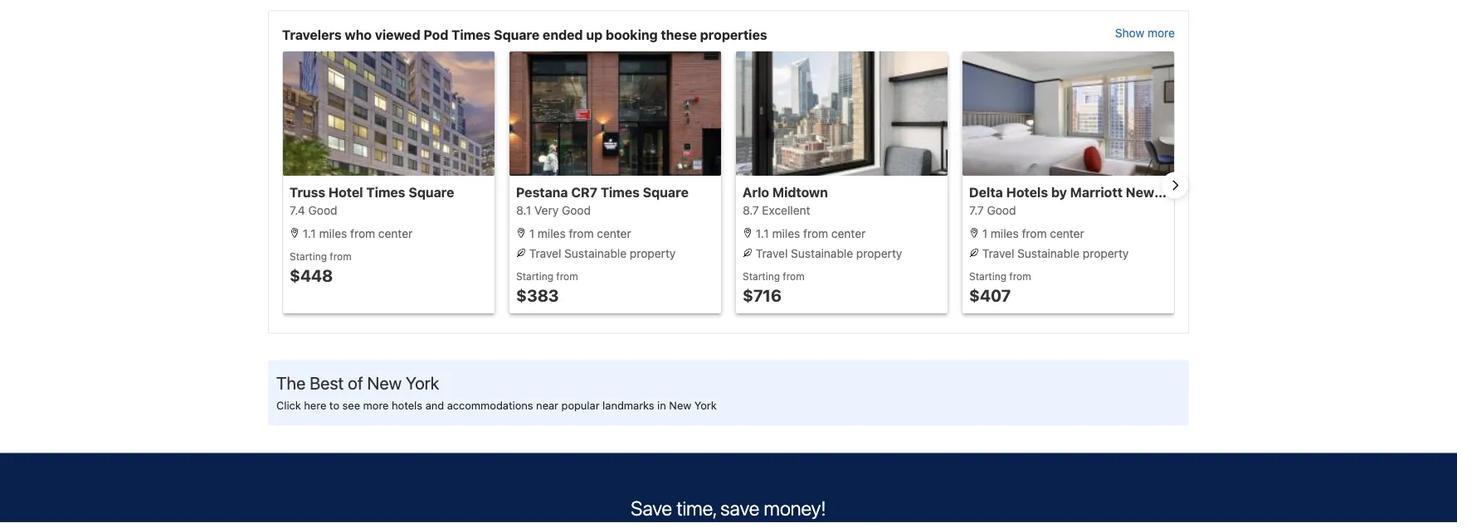 Task type: locate. For each thing, give the bounding box(es) containing it.
1
[[529, 227, 535, 241], [983, 227, 988, 241]]

1 horizontal spatial travel sustainable property
[[753, 247, 903, 261]]

arlo
[[743, 185, 770, 200]]

starting up $383
[[516, 271, 554, 282]]

miles for $383
[[538, 227, 566, 241]]

starting inside starting from $716
[[743, 271, 780, 282]]

more
[[1148, 26, 1176, 40], [363, 400, 389, 412]]

1 travel from the left
[[529, 247, 562, 261]]

starting
[[290, 251, 327, 262], [516, 271, 554, 282], [743, 271, 780, 282], [970, 271, 1007, 282]]

3 property from the left
[[1083, 247, 1129, 261]]

8.7 excellent
[[743, 204, 811, 218]]

york
[[1158, 185, 1187, 200], [406, 373, 439, 394], [695, 400, 717, 412]]

sustainable for $407
[[1018, 247, 1080, 261]]

2 travel from the left
[[756, 247, 788, 261]]

1 horizontal spatial travel
[[756, 247, 788, 261]]

0 horizontal spatial 1.1 miles from center
[[300, 227, 413, 241]]

near
[[536, 400, 559, 412]]

starting for $407
[[970, 271, 1007, 282]]

miles down 8.7 excellent
[[773, 227, 801, 241]]

$407
[[970, 286, 1011, 305]]

1 horizontal spatial property
[[857, 247, 903, 261]]

1.1
[[303, 227, 316, 241], [756, 227, 769, 241]]

0 horizontal spatial 1.1
[[303, 227, 316, 241]]

travel sustainable property down good
[[526, 247, 676, 261]]

3 travel sustainable property from the left
[[980, 247, 1129, 261]]

property
[[630, 247, 676, 261], [857, 247, 903, 261], [1083, 247, 1129, 261]]

good
[[562, 204, 591, 218]]

from inside starting from $407
[[1010, 271, 1032, 282]]

4 center from the left
[[1050, 227, 1085, 241]]

0 vertical spatial york
[[1158, 185, 1187, 200]]

2 horizontal spatial sustainable
[[1018, 247, 1080, 261]]

york right marriott
[[1158, 185, 1187, 200]]

starting up $448 in the bottom of the page
[[290, 251, 327, 262]]

new right in
[[669, 400, 692, 412]]

1 horizontal spatial new
[[669, 400, 692, 412]]

1 center from the left
[[378, 227, 413, 241]]

7.4 good
[[290, 204, 338, 218]]

starting inside starting from $407
[[970, 271, 1007, 282]]

1 horizontal spatial 1 miles from center
[[980, 227, 1085, 241]]

2 horizontal spatial york
[[1158, 185, 1187, 200]]

1 miles from center down hotels
[[980, 227, 1085, 241]]

show more
[[1116, 26, 1176, 40]]

from down 8.7 excellent
[[783, 271, 805, 282]]

8.1 very
[[516, 204, 559, 218]]

1 miles from center for $383
[[526, 227, 632, 241]]

2 1.1 from the left
[[756, 227, 769, 241]]

square inside truss hotel times square 7.4 good
[[409, 185, 454, 200]]

travel up starting from $407
[[983, 247, 1015, 261]]

2 1.1 miles from center from the left
[[753, 227, 866, 241]]

2 vertical spatial york
[[695, 400, 717, 412]]

3 sustainable from the left
[[1018, 247, 1080, 261]]

new
[[1126, 185, 1155, 200], [367, 373, 402, 394], [669, 400, 692, 412]]

new right marriott
[[1126, 185, 1155, 200]]

1 horizontal spatial more
[[1148, 26, 1176, 40]]

1.1 for arlo
[[756, 227, 769, 241]]

square
[[494, 27, 540, 43], [409, 185, 454, 200], [643, 185, 689, 200], [1233, 185, 1278, 200]]

landmarks
[[603, 400, 655, 412]]

1.1 miles from center down 8.7 excellent
[[753, 227, 866, 241]]

new inside delta hotels by marriott new york times square 7.7 good
[[1126, 185, 1155, 200]]

starting from $383
[[516, 271, 578, 305]]

1 down 8.1 very
[[529, 227, 535, 241]]

2 horizontal spatial travel
[[983, 247, 1015, 261]]

0 horizontal spatial more
[[363, 400, 389, 412]]

center
[[378, 227, 413, 241], [597, 227, 632, 241], [832, 227, 866, 241], [1050, 227, 1085, 241]]

0 horizontal spatial 1
[[529, 227, 535, 241]]

miles down 8.1 very
[[538, 227, 566, 241]]

these
[[661, 27, 697, 43]]

show more link
[[1116, 25, 1176, 45]]

travel sustainable property down the by at the top of page
[[980, 247, 1129, 261]]

click
[[276, 400, 301, 412]]

square inside delta hotels by marriott new york times square 7.7 good
[[1233, 185, 1278, 200]]

times inside truss hotel times square 7.4 good
[[366, 185, 406, 200]]

2 center from the left
[[597, 227, 632, 241]]

1 for $407
[[983, 227, 988, 241]]

property for $716
[[857, 247, 903, 261]]

york up and
[[406, 373, 439, 394]]

money!
[[764, 497, 827, 521]]

1 miles from center
[[526, 227, 632, 241], [980, 227, 1085, 241]]

3 center from the left
[[832, 227, 866, 241]]

2 travel sustainable property from the left
[[753, 247, 903, 261]]

center for $383
[[597, 227, 632, 241]]

starting from $716
[[743, 271, 805, 305]]

1 horizontal spatial 1
[[983, 227, 988, 241]]

travel
[[529, 247, 562, 261], [756, 247, 788, 261], [983, 247, 1015, 261]]

times inside delta hotels by marriott new york times square 7.7 good
[[1190, 185, 1229, 200]]

1 vertical spatial more
[[363, 400, 389, 412]]

starting up the $716
[[743, 271, 780, 282]]

times inside pestana cr7 times square 8.1 very good
[[601, 185, 640, 200]]

travel sustainable property up starting from $716
[[753, 247, 903, 261]]

1 travel sustainable property from the left
[[526, 247, 676, 261]]

popular
[[562, 400, 600, 412]]

region
[[269, 51, 1278, 320]]

0 horizontal spatial sustainable
[[565, 247, 627, 261]]

square inside pestana cr7 times square 8.1 very good
[[643, 185, 689, 200]]

travelers who viewed pod times square ended up booking these properties
[[282, 27, 768, 43]]

travel for $407
[[983, 247, 1015, 261]]

pod
[[424, 27, 449, 43]]

2 horizontal spatial property
[[1083, 247, 1129, 261]]

miles down '7.4 good'
[[319, 227, 347, 241]]

2 sustainable from the left
[[791, 247, 854, 261]]

0 horizontal spatial york
[[406, 373, 439, 394]]

sustainable up starting from $716
[[791, 247, 854, 261]]

0 horizontal spatial travel
[[529, 247, 562, 261]]

1 1 from the left
[[529, 227, 535, 241]]

0 vertical spatial new
[[1126, 185, 1155, 200]]

1 sustainable from the left
[[565, 247, 627, 261]]

travel sustainable property for $407
[[980, 247, 1129, 261]]

booking
[[606, 27, 658, 43]]

time,
[[677, 497, 717, 521]]

starting for $383
[[516, 271, 554, 282]]

sustainable up starting from $407
[[1018, 247, 1080, 261]]

0 horizontal spatial new
[[367, 373, 402, 394]]

travel sustainable property
[[526, 247, 676, 261], [753, 247, 903, 261], [980, 247, 1129, 261]]

travel for $383
[[529, 247, 562, 261]]

1 property from the left
[[630, 247, 676, 261]]

1 horizontal spatial york
[[695, 400, 717, 412]]

sustainable down good
[[565, 247, 627, 261]]

miles down 7.7 good
[[991, 227, 1019, 241]]

1 horizontal spatial 1.1
[[756, 227, 769, 241]]

0 horizontal spatial 1 miles from center
[[526, 227, 632, 241]]

1.1 for truss
[[303, 227, 316, 241]]

2 property from the left
[[857, 247, 903, 261]]

1 1.1 miles from center from the left
[[300, 227, 413, 241]]

1.1 down '7.4 good'
[[303, 227, 316, 241]]

from up $448 in the bottom of the page
[[330, 251, 352, 262]]

from up $383
[[557, 271, 578, 282]]

hotel
[[329, 185, 363, 200]]

starting from $448
[[290, 251, 352, 285]]

1 down 7.7 good
[[983, 227, 988, 241]]

0 horizontal spatial travel sustainable property
[[526, 247, 676, 261]]

from inside starting from $448
[[330, 251, 352, 262]]

show
[[1116, 26, 1145, 40]]

2 1 miles from center from the left
[[980, 227, 1085, 241]]

sustainable
[[565, 247, 627, 261], [791, 247, 854, 261], [1018, 247, 1080, 261]]

1 miles from center down good
[[526, 227, 632, 241]]

sustainable for $716
[[791, 247, 854, 261]]

2 1 from the left
[[983, 227, 988, 241]]

starting inside starting from $383
[[516, 271, 554, 282]]

2 miles from the left
[[538, 227, 566, 241]]

see
[[343, 400, 360, 412]]

1.1 miles from center
[[300, 227, 413, 241], [753, 227, 866, 241]]

starting up $407
[[970, 271, 1007, 282]]

travel up starting from $383
[[529, 247, 562, 261]]

1 horizontal spatial sustainable
[[791, 247, 854, 261]]

1 1.1 from the left
[[303, 227, 316, 241]]

starting inside starting from $448
[[290, 251, 327, 262]]

1 horizontal spatial 1.1 miles from center
[[753, 227, 866, 241]]

from
[[350, 227, 375, 241], [569, 227, 594, 241], [804, 227, 829, 241], [1022, 227, 1047, 241], [330, 251, 352, 262], [557, 271, 578, 282], [783, 271, 805, 282], [1010, 271, 1032, 282]]

accommodations
[[447, 400, 533, 412]]

main content
[[268, 0, 1190, 11]]

2 horizontal spatial travel sustainable property
[[980, 247, 1129, 261]]

4 miles from the left
[[991, 227, 1019, 241]]

more right show
[[1148, 26, 1176, 40]]

york inside delta hotels by marriott new york times square 7.7 good
[[1158, 185, 1187, 200]]

miles
[[319, 227, 347, 241], [538, 227, 566, 241], [773, 227, 801, 241], [991, 227, 1019, 241]]

in
[[658, 400, 666, 412]]

2 horizontal spatial new
[[1126, 185, 1155, 200]]

more right see in the left of the page
[[363, 400, 389, 412]]

1 for $383
[[529, 227, 535, 241]]

properties
[[700, 27, 768, 43]]

0 horizontal spatial property
[[630, 247, 676, 261]]

truss hotel times square 7.4 good
[[290, 185, 454, 218]]

sustainable for $383
[[565, 247, 627, 261]]

save
[[721, 497, 760, 521]]

3 travel from the left
[[983, 247, 1015, 261]]

york right in
[[695, 400, 717, 412]]

marriott
[[1071, 185, 1123, 200]]

new right 'of'
[[367, 373, 402, 394]]

1.1 down 8.7 excellent
[[756, 227, 769, 241]]

$383
[[516, 286, 559, 305]]

from up $407
[[1010, 271, 1032, 282]]

times
[[452, 27, 491, 43], [366, 185, 406, 200], [601, 185, 640, 200], [1190, 185, 1229, 200]]

starting for $716
[[743, 271, 780, 282]]

travel up starting from $716
[[756, 247, 788, 261]]

1 1 miles from center from the left
[[526, 227, 632, 241]]

3 miles from the left
[[773, 227, 801, 241]]

1.1 miles from center down truss hotel times square 7.4 good
[[300, 227, 413, 241]]

center for $407
[[1050, 227, 1085, 241]]



Task type: vqa. For each thing, say whether or not it's contained in the screenshot.


Task type: describe. For each thing, give the bounding box(es) containing it.
ended
[[543, 27, 583, 43]]

1 miles from the left
[[319, 227, 347, 241]]

7.7 good
[[970, 204, 1017, 218]]

by
[[1052, 185, 1068, 200]]

1 vertical spatial york
[[406, 373, 439, 394]]

from down hotels
[[1022, 227, 1047, 241]]

1 miles from center for $407
[[980, 227, 1085, 241]]

property for $407
[[1083, 247, 1129, 261]]

miles for $407
[[991, 227, 1019, 241]]

starting from $407
[[970, 271, 1032, 305]]

to
[[329, 400, 340, 412]]

and
[[426, 400, 444, 412]]

pestana
[[516, 185, 568, 200]]

from down truss hotel times square 7.4 good
[[350, 227, 375, 241]]

0 vertical spatial more
[[1148, 26, 1176, 40]]

arlo midtown 8.7 excellent
[[743, 185, 828, 218]]

1.1 miles from center for times
[[300, 227, 413, 241]]

more inside the best of new york click here to see more hotels and accommodations near popular landmarks in new york
[[363, 400, 389, 412]]

cr7
[[571, 185, 598, 200]]

property for $383
[[630, 247, 676, 261]]

miles for $716
[[773, 227, 801, 241]]

2 vertical spatial new
[[669, 400, 692, 412]]

travel for $716
[[756, 247, 788, 261]]

save
[[631, 497, 673, 521]]

$716
[[743, 286, 782, 305]]

best
[[310, 373, 344, 394]]

hotels
[[392, 400, 423, 412]]

of
[[348, 373, 363, 394]]

travel sustainable property for $383
[[526, 247, 676, 261]]

the
[[276, 373, 306, 394]]

pestana cr7 times square 8.1 very good
[[516, 185, 689, 218]]

1.1 miles from center for 8.7 excellent
[[753, 227, 866, 241]]

from inside starting from $716
[[783, 271, 805, 282]]

from down good
[[569, 227, 594, 241]]

$448
[[290, 266, 333, 285]]

viewed
[[375, 27, 421, 43]]

center for $716
[[832, 227, 866, 241]]

travelers
[[282, 27, 342, 43]]

from down midtown
[[804, 227, 829, 241]]

up
[[586, 27, 603, 43]]

starting for $448
[[290, 251, 327, 262]]

who
[[345, 27, 372, 43]]

truss
[[290, 185, 325, 200]]

the best of new york click here to see more hotels and accommodations near popular landmarks in new york
[[276, 373, 717, 412]]

midtown
[[773, 185, 828, 200]]

region containing $448
[[269, 51, 1278, 320]]

save time, save money!
[[631, 497, 827, 521]]

delta hotels by marriott new york times square 7.7 good
[[970, 185, 1278, 218]]

from inside starting from $383
[[557, 271, 578, 282]]

delta
[[970, 185, 1004, 200]]

travel sustainable property for $716
[[753, 247, 903, 261]]

hotels
[[1007, 185, 1049, 200]]

here
[[304, 400, 327, 412]]

1 vertical spatial new
[[367, 373, 402, 394]]



